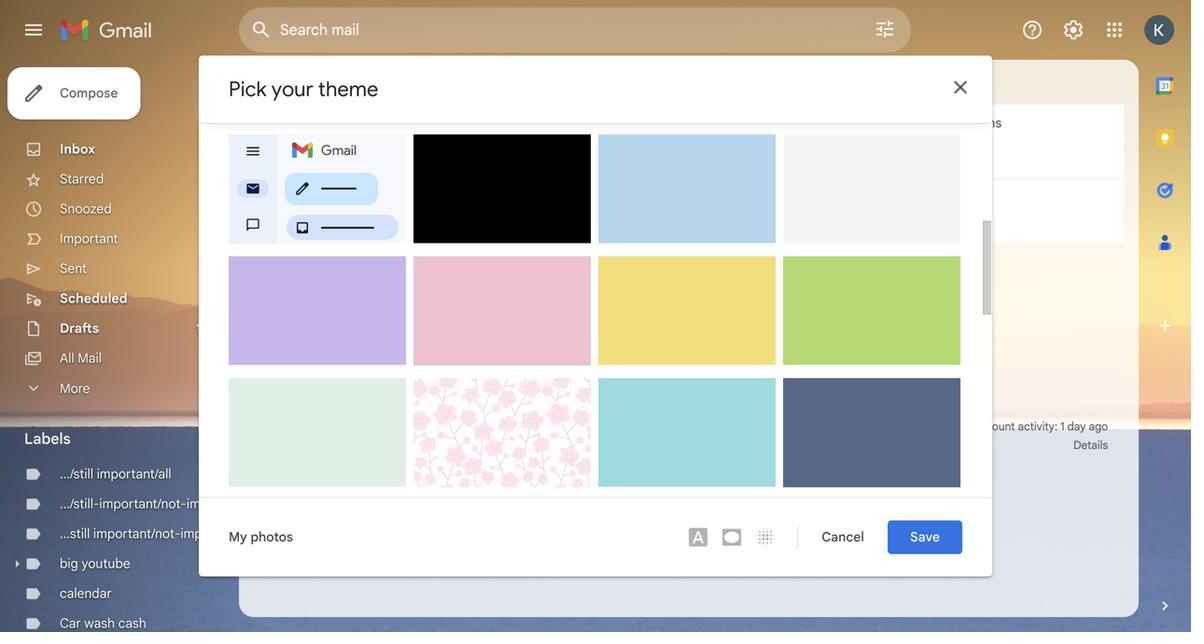 Task type: locate. For each thing, give the bounding box(es) containing it.
0 vertical spatial important
[[187, 496, 245, 512]]

settings image
[[1062, 19, 1085, 41]]

labels link
[[325, 115, 365, 131]]

details
[[1074, 438, 1108, 452]]

inbox
[[380, 115, 414, 131], [60, 141, 95, 157]]

.../still-important/not-important link
[[60, 496, 245, 512]]

dusk option
[[783, 378, 961, 501]]

terms
[[596, 420, 627, 434]]

important/not- down .../still-important/not-important
[[93, 526, 181, 542]]

1 horizontal spatial labels
[[325, 115, 365, 131]]

gray
[[819, 241, 844, 255]]

add-
[[949, 115, 980, 131]]

1 vertical spatial inbox
[[60, 141, 95, 157]]

1 vertical spatial important
[[181, 526, 239, 542]]

mustard option
[[598, 256, 776, 380]]

...still
[[60, 526, 90, 542]]

0 vertical spatial labels
[[325, 115, 365, 131]]

dusk
[[795, 485, 821, 499]]

0 horizontal spatial labels
[[24, 429, 71, 448]]

calendar
[[60, 585, 112, 602]]

spearmint option
[[229, 378, 406, 501]]

important/all
[[97, 466, 171, 482]]

drafts link
[[60, 320, 99, 337]]

car wash cash link
[[60, 615, 146, 632]]

and right filters
[[614, 115, 638, 131]]

meet
[[321, 152, 352, 169]]

labels for labels heading
[[24, 429, 71, 448]]

youtube
[[82, 556, 130, 572]]

blocked
[[641, 115, 691, 131]]

terms link
[[596, 420, 627, 434]]

0 vertical spatial inbox link
[[380, 115, 414, 131]]

inbox for top inbox link
[[380, 115, 414, 131]]

filters and blocked addresses link
[[573, 115, 758, 131]]

cherry blossom
[[425, 485, 510, 499]]

my photos
[[229, 529, 293, 545]]

and
[[490, 115, 514, 131], [614, 115, 638, 131], [846, 115, 869, 131], [294, 152, 318, 169]]

important
[[187, 496, 245, 512], [181, 526, 239, 542]]

and left pop/imap
[[846, 115, 869, 131]]

1 horizontal spatial inbox link
[[380, 115, 414, 131]]

inbox link
[[380, 115, 414, 131], [60, 141, 95, 157]]

labels down theme
[[325, 115, 365, 131]]

labels inside navigation
[[24, 429, 71, 448]]

inbox inside labels navigation
[[60, 141, 95, 157]]

import
[[517, 115, 558, 131]]

and for accounts
[[490, 115, 514, 131]]

important
[[60, 231, 118, 247]]

general
[[261, 115, 310, 131]]

more button
[[0, 373, 224, 403]]

inbox up advanced "link"
[[380, 115, 414, 131]]

important/not-
[[99, 496, 187, 512], [93, 526, 181, 542]]

dark
[[425, 241, 450, 255]]

search mail image
[[245, 13, 278, 47]]

cash
[[118, 615, 146, 632]]

snoozed link
[[60, 201, 112, 217]]

big youtube
[[60, 556, 130, 572]]

1 vertical spatial important/not-
[[93, 526, 181, 542]]

1 vertical spatial labels
[[24, 429, 71, 448]]

follow link to manage storage image
[[372, 436, 391, 455]]

rose option
[[414, 256, 591, 380]]

important link
[[60, 231, 118, 247]]

pop/imap
[[872, 115, 934, 131]]

important for .../still-important/not-important
[[187, 496, 245, 512]]

advanced search options image
[[866, 10, 904, 48]]

advanced
[[367, 152, 429, 169]]

wash
[[84, 615, 115, 632]]

rose
[[425, 363, 451, 377]]

and right chat
[[294, 152, 318, 169]]

labels
[[325, 115, 365, 131], [24, 429, 71, 448]]

1 vertical spatial inbox link
[[60, 141, 95, 157]]

0 horizontal spatial inbox
[[60, 141, 95, 157]]

cancel button
[[806, 521, 880, 554]]

tab list
[[1139, 60, 1191, 565]]

66
[[200, 142, 213, 156]]

1 horizontal spatial inbox
[[380, 115, 414, 131]]

and left import
[[490, 115, 514, 131]]

footer
[[239, 417, 1124, 455]]

filters and blocked addresses
[[573, 115, 758, 131]]

your
[[271, 76, 313, 102]]

and for chat
[[294, 152, 318, 169]]

chat and meet link
[[261, 152, 352, 169]]

inbox up "starred" 'link'
[[60, 141, 95, 157]]

None search field
[[239, 7, 911, 52]]

inbox link up "starred" 'link'
[[60, 141, 95, 157]]

soft gray
[[795, 241, 844, 255]]

dark option
[[414, 134, 591, 258]]

labels for labels link
[[325, 115, 365, 131]]

all
[[60, 350, 74, 366]]

inbox link up advanced "link"
[[380, 115, 414, 131]]

soft gray option
[[783, 134, 961, 258]]

cherry
[[425, 485, 462, 499]]

labels up .../still
[[24, 429, 71, 448]]

pick your theme alert dialog
[[199, 56, 992, 577]]

sent link
[[60, 260, 87, 277]]

last account activity: 1 day ago details
[[949, 420, 1108, 452]]

starred link
[[60, 171, 104, 187]]

.../still-
[[60, 496, 99, 512]]

day
[[1068, 420, 1086, 434]]

0 horizontal spatial inbox link
[[60, 141, 95, 157]]

sent
[[60, 260, 87, 277]]

0 vertical spatial inbox
[[380, 115, 414, 131]]

.../still
[[60, 466, 93, 482]]

0 vertical spatial important/not-
[[99, 496, 187, 512]]

ons
[[980, 115, 1002, 131]]

important/not- up ...still important/not-important
[[99, 496, 187, 512]]

lavender option
[[229, 256, 406, 380]]

labels navigation
[[0, 60, 245, 632]]



Task type: describe. For each thing, give the bounding box(es) containing it.
wasabi
[[795, 363, 833, 377]]

drafts
[[60, 320, 99, 337]]

pick
[[229, 76, 267, 102]]

my
[[229, 529, 247, 545]]

save
[[910, 529, 940, 545]]

seafoam option
[[598, 378, 776, 501]]

and for filters
[[614, 115, 638, 131]]

settings
[[254, 69, 329, 95]]

forwarding and pop/imap link
[[773, 115, 934, 131]]

lavender
[[240, 363, 290, 377]]

my photos button
[[214, 521, 308, 554]]

cherry blossom option
[[414, 378, 591, 501]]

last
[[949, 420, 971, 434]]

blossom
[[465, 485, 510, 499]]

.../still important/all link
[[60, 466, 171, 482]]

accounts and import link
[[429, 115, 558, 131]]

labels heading
[[24, 429, 198, 448]]

add-ons
[[949, 115, 1002, 131]]

chat
[[261, 152, 291, 169]]

pick your theme
[[229, 76, 379, 102]]

wasabi option
[[783, 256, 961, 380]]

snoozed
[[60, 201, 112, 217]]

advanced link
[[367, 152, 429, 169]]

.../still-important/not-important
[[60, 496, 245, 512]]

soft
[[795, 241, 816, 255]]

addresses
[[693, 115, 758, 131]]

and for forwarding
[[846, 115, 869, 131]]

important/not- for .../still-
[[99, 496, 187, 512]]

compose
[[60, 85, 118, 101]]

cancel
[[822, 529, 864, 545]]

important for ...still important/not-important
[[181, 526, 239, 542]]

photos
[[251, 529, 293, 545]]

important/not- for ...still
[[93, 526, 181, 542]]

...still important/not-important
[[60, 526, 239, 542]]

accounts and import
[[429, 115, 558, 131]]

general link
[[261, 115, 310, 131]]

.../still important/all
[[60, 466, 171, 482]]

default
[[240, 241, 279, 255]]

198
[[196, 322, 213, 336]]

inbox for the leftmost inbox link
[[60, 141, 95, 157]]

theme
[[318, 76, 379, 102]]

chat and meet
[[261, 152, 352, 169]]

1
[[1061, 420, 1065, 434]]

ago
[[1089, 420, 1108, 434]]

blue option
[[598, 134, 776, 258]]

mustard
[[610, 363, 654, 377]]

footer containing terms
[[239, 417, 1124, 455]]

pick your theme heading
[[229, 76, 379, 102]]

spearmint
[[240, 485, 295, 499]]

more
[[60, 380, 90, 397]]

car wash cash
[[60, 615, 146, 632]]

main menu image
[[22, 19, 45, 41]]

scheduled
[[60, 290, 128, 307]]

details link
[[1074, 438, 1108, 452]]

filters
[[573, 115, 611, 131]]

blue
[[610, 241, 633, 255]]

accounts
[[429, 115, 487, 131]]

activity:
[[1018, 420, 1058, 434]]

big
[[60, 556, 78, 572]]

calendar link
[[60, 585, 112, 602]]

all mail
[[60, 350, 102, 366]]

big youtube link
[[60, 556, 130, 572]]

compose button
[[7, 67, 140, 120]]

...still important/not-important link
[[60, 526, 239, 542]]

car
[[60, 615, 81, 632]]

mail
[[78, 350, 102, 366]]

account
[[974, 420, 1015, 434]]

seafoam
[[610, 485, 657, 499]]

forwarding and pop/imap
[[773, 115, 934, 131]]

forwarding
[[773, 115, 842, 131]]

add-ons link
[[949, 115, 1002, 131]]

save button
[[888, 521, 963, 554]]

scheduled link
[[60, 290, 128, 307]]

default option
[[229, 134, 406, 258]]

all mail link
[[60, 350, 102, 366]]

starred
[[60, 171, 104, 187]]



Task type: vqa. For each thing, say whether or not it's contained in the screenshot.
and for Accounts
yes



